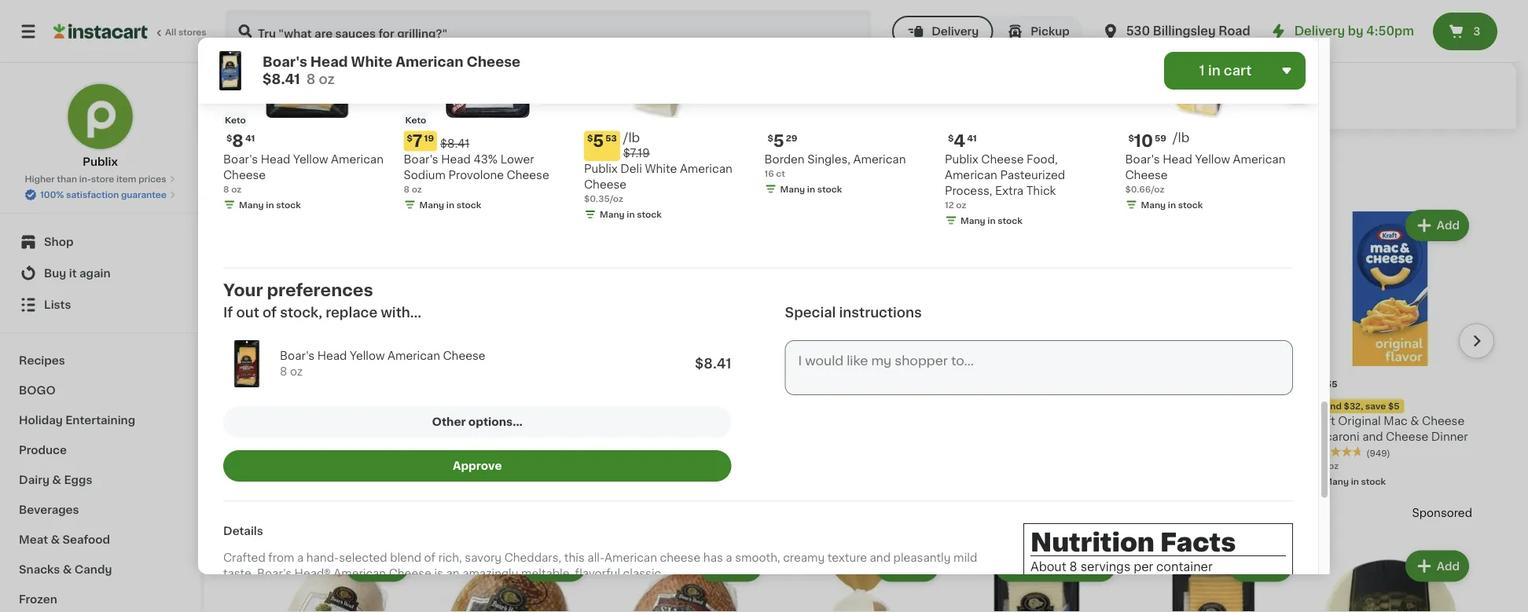 Task type: locate. For each thing, give the bounding box(es) containing it.
cheese inside crafted from a hand-selected blend of rich, savory cheddars, this all-american cheese has a smooth, creamy texture and pleasantly mild taste. boar's head® american cheese is an amazingly meltable, flavorful classic.
[[389, 568, 431, 579]]

$10.59 per pound element
[[1125, 131, 1293, 152]]

2 a from the left
[[726, 553, 732, 564]]

/lb left 0.61
[[318, 98, 338, 111]]

0 horizontal spatial keto
[[225, 116, 246, 125]]

stock for $ 5 53 /lb $7.19 publix deli white american cheese $0.35/oz
[[637, 211, 662, 219]]

head inside boar's head ovengold roasted turkey breast $15.99 /lb 0.61 lb
[[317, 81, 354, 94]]

1 horizontal spatial sodium
[[404, 170, 446, 181]]

item carousel region
[[201, 0, 1315, 237], [248, 201, 1494, 497]]

frozen link
[[9, 585, 191, 612]]

1 horizontal spatial bakery
[[815, 400, 853, 411]]

details
[[223, 526, 263, 537]]

yellow down replace
[[350, 351, 385, 362]]

cheese inside boar's head white american cheese $0.66/oz
[[425, 416, 468, 427]]

product group containing 1
[[1308, 207, 1472, 491]]

lower right 44%
[[345, 400, 379, 411]]

of down honey)
[[778, 90, 792, 101]]

cheese up $0.35/oz
[[584, 180, 627, 191]]

41 inside $ 4 41
[[967, 134, 977, 143]]

0 horizontal spatial bakery
[[638, 400, 676, 411]]

boar's inside boar's head white american cheese $8.41 8 oz
[[263, 55, 307, 69]]

candy
[[75, 564, 112, 575]]

lower for 13
[[345, 400, 379, 411]]

1 vertical spatial sodium
[[404, 170, 446, 181]]

0 horizontal spatial greenwise
[[955, 400, 1016, 411]]

of up sea
[[921, 43, 935, 54]]

None search field
[[225, 9, 872, 53]]

many in stock down boar's head yellow american cheese $0.66/oz
[[1141, 201, 1203, 209]]

many down process,
[[961, 217, 986, 225]]

1 vertical spatial eggs
[[64, 475, 92, 486]]

0 vertical spatial $0.66/oz
[[1125, 185, 1165, 194]]

$8.41 inside $7.19 original price: $8.41 element
[[440, 138, 470, 149]]

crafted from a hand-selected blend of rich, savory cheddars, this all-american cheese has a smooth, creamy texture and pleasantly mild taste. boar's head® american cheese is an amazingly meltable, flavorful classic.
[[223, 553, 977, 579]]

boar's inside boar's head 44% lower sodium provolone cheese $0.83/oz
[[248, 400, 283, 411]]

1 vertical spatial breast
[[543, 81, 590, 94]]

1 greenwise from the left
[[1132, 400, 1193, 411]]

less up with:
[[835, 43, 861, 54]]

large
[[1242, 400, 1273, 411]]

$0.83/oz
[[248, 431, 288, 440]]

paprika,spices
[[798, 74, 878, 85]]

ct down nutrition
[[1053, 561, 1065, 572]]

5 for $ 5 53 /lb $7.19 publix deli white american cheese $0.35/oz
[[593, 133, 604, 150]]

1 horizontal spatial keto
[[405, 116, 426, 125]]

1 horizontal spatial less
[[953, 74, 979, 85]]

of inside crafted from a hand-selected blend of rich, savory cheddars, this all-american cheese has a smooth, creamy texture and pleasantly mild taste. boar's head® american cheese is an amazingly meltable, flavorful classic.
[[424, 553, 436, 564]]

sodium for 13
[[248, 416, 290, 427]]

and inside kraft original mac & cheese macaroni and cheese dinner
[[1362, 432, 1383, 443]]

sodium for 7
[[404, 170, 446, 181]]

$0.66/oz
[[1125, 185, 1165, 194], [425, 431, 464, 440]]

eggs
[[1169, 416, 1197, 427], [64, 475, 92, 486]]

0 vertical spatial turkey
[[669, 43, 706, 54]]

publix for publix
[[83, 156, 118, 167]]

1 horizontal spatial a
[[726, 553, 732, 564]]

5 left 53
[[593, 133, 604, 150]]

1 vertical spatial white
[[645, 164, 677, 175]]

oz right boar's head yellow american cheese image
[[290, 367, 303, 378]]

boar's inside boar's head ovengold roasted turkey breast $15.99 /lb 0.61 lb
[[269, 81, 314, 94]]

2 vertical spatial white
[[495, 400, 527, 411]]

1 vertical spatial 1
[[1317, 379, 1324, 396]]

0 vertical spatial lower
[[501, 154, 534, 165]]

container
[[1156, 562, 1213, 573]]

0 vertical spatial of
[[921, 43, 935, 54]]

many for $ 5 53 /lb $7.19 publix deli white american cheese $0.35/oz
[[600, 211, 625, 219]]

0 horizontal spatial delivery
[[932, 26, 979, 37]]

1 vertical spatial of
[[424, 553, 436, 564]]

delivery up salt,sugar,
[[932, 26, 979, 37]]

prices
[[138, 175, 166, 184]]

/lb up $7.19
[[623, 132, 640, 145]]

bakery inside button
[[638, 400, 676, 411]]

provolone
[[449, 170, 504, 181], [293, 416, 349, 427]]

1 horizontal spatial delivery
[[1294, 26, 1345, 37]]

2 bakery from the left
[[638, 400, 676, 411]]

$
[[226, 134, 232, 143], [407, 134, 413, 143], [587, 134, 593, 143], [768, 134, 773, 143], [948, 134, 954, 143], [1128, 134, 1134, 143], [252, 380, 257, 389], [782, 380, 787, 389]]

$ inside $ 10 59
[[1128, 134, 1134, 143]]

cheese down $13.29 per pound element at the bottom left
[[351, 416, 394, 427]]

many down 7.25 oz
[[1324, 477, 1349, 486]]

0 horizontal spatial yellow
[[293, 154, 328, 165]]

stock
[[817, 185, 842, 194], [276, 201, 301, 209], [457, 201, 481, 209], [1178, 201, 1203, 209], [637, 211, 662, 219], [998, 217, 1023, 225], [301, 447, 326, 455], [478, 447, 503, 455], [1361, 477, 1386, 486]]

approve button
[[223, 451, 731, 482]]

bakery left hoagie
[[638, 400, 676, 411]]

lower inside boar's head 43% lower sodium provolone cheese 8 oz
[[501, 154, 534, 165]]

$0.66/oz inside boar's head yellow american cheese $0.66/oz
[[1125, 185, 1165, 194]]

1 horizontal spatial 1
[[1199, 64, 1205, 77]]

stock up approve
[[478, 447, 503, 455]]

1 vertical spatial and
[[870, 553, 891, 564]]

1 horizontal spatial breast
[[709, 43, 745, 54]]

yellow for $0.66/oz
[[1195, 154, 1230, 165]]

each
[[1003, 378, 1034, 391]]

provolone down 44%
[[293, 416, 349, 427]]

0 horizontal spatial sodium
[[248, 416, 290, 427]]

/lb inside $ 5 53 /lb $7.19 publix deli white american cheese $0.35/oz
[[623, 132, 640, 145]]

of down honey
[[981, 74, 995, 85]]

increment quantity of boar's head white american cheese image
[[1091, 557, 1110, 576]]

ct right 16
[[776, 169, 785, 178]]

5 left the 29
[[773, 133, 784, 150]]

breast inside ingredients turkey breast water contains less than 1.5% of salt,sugar, sodium phosphate,dextrose, coated with: dextrose sea salt honey solids (refinery syrup honey) paprika,spices onion 2% or less of natural flavors, extractives of paprika and turmeric. read more
[[709, 43, 745, 54]]

preferences
[[267, 283, 373, 299]]

0 horizontal spatial $0.66/oz
[[425, 431, 464, 440]]

again
[[79, 268, 111, 279]]

delivery for delivery by 4:50pm
[[1294, 26, 1345, 37]]

0 vertical spatial of
[[263, 306, 277, 320]]

yellow down $15.99
[[293, 154, 328, 165]]

$ for $ 8 41
[[226, 134, 232, 143]]

1 vertical spatial turkey
[[491, 81, 540, 94]]

white inside boar's head white american cheese $8.41 8 oz
[[351, 55, 392, 69]]

0 vertical spatial white
[[351, 55, 392, 69]]

american inside boar's head yellow american cheese $0.66/oz
[[1233, 154, 1286, 165]]

0 vertical spatial sodium
[[998, 43, 1040, 54]]

in down often
[[266, 201, 274, 209]]

mac
[[1384, 416, 1408, 427]]

$ inside $ 5 53 /lb $7.19 publix deli white american cheese $0.35/oz
[[587, 134, 593, 143]]

41
[[245, 134, 255, 143], [967, 134, 977, 143]]

1 horizontal spatial and
[[1362, 432, 1383, 443]]

lower right 43%
[[501, 154, 534, 165]]

bagels
[[778, 416, 816, 427]]

0 vertical spatial 1
[[1199, 64, 1205, 77]]

1 right remove boar's head white american cheese 'icon'
[[1046, 561, 1051, 572]]

in down deli
[[627, 211, 635, 219]]

a right 'from'
[[297, 553, 304, 564]]

5 greenwise organic large brown eggs
[[1132, 379, 1273, 427]]

many in stock down often
[[239, 201, 301, 209]]

sodium inside boar's head 44% lower sodium provolone cheese $0.83/oz
[[248, 416, 290, 427]]

1 bakery from the left
[[815, 400, 853, 411]]

boar's head yellow american cheese 8 oz down $15.99
[[223, 154, 384, 194]]

white up options...
[[495, 400, 527, 411]]

many in stock for boar's head 44% lower sodium provolone cheese $0.83/oz
[[264, 447, 326, 455]]

many down $0.83/oz
[[264, 447, 289, 455]]

0 vertical spatial less
[[835, 43, 861, 54]]

0 vertical spatial provolone
[[449, 170, 504, 181]]

many in stock down extra
[[961, 217, 1023, 225]]

bakery inside $ 2 publix bakery plain sliced bagels
[[815, 400, 853, 411]]

publix logo image
[[66, 82, 135, 151]]

stock down $ 5 53 /lb $7.19 publix deli white american cheese $0.35/oz
[[637, 211, 662, 219]]

greenwise down 14
[[955, 400, 1016, 411]]

brown
[[1132, 416, 1167, 427]]

12
[[945, 201, 954, 209]]

$8.41 up hoagie
[[695, 358, 731, 371]]

41 up often
[[245, 134, 255, 143]]

2 vertical spatial 1
[[1046, 561, 1051, 572]]

guarantee
[[121, 191, 167, 199]]

$ inside $ 2 publix bakery plain sliced bagels
[[782, 380, 787, 389]]

greenwise up brown
[[1132, 400, 1193, 411]]

entertaining
[[65, 415, 135, 426]]

$ inside the $ 8 41
[[226, 134, 232, 143]]

$0.66/oz down other
[[425, 431, 464, 440]]

many down $0.35/oz
[[600, 211, 625, 219]]

many down the borden
[[780, 185, 805, 194]]

0 horizontal spatial ct
[[776, 169, 785, 178]]

1 horizontal spatial 5
[[773, 133, 784, 150]]

0 horizontal spatial 1
[[1046, 561, 1051, 572]]

1 41 from the left
[[245, 134, 255, 143]]

taste.
[[223, 568, 254, 579]]

1 horizontal spatial lower
[[501, 154, 534, 165]]

$8.41 up $15.99
[[263, 73, 300, 86]]

sodium inside boar's head 43% lower sodium provolone cheese 8 oz
[[404, 170, 446, 181]]

2 greenwise from the left
[[955, 400, 1016, 411]]

stock down (949)
[[1361, 477, 1386, 486]]

0 horizontal spatial $8.41
[[263, 73, 300, 86]]

5
[[593, 133, 604, 150], [773, 133, 784, 150], [1141, 379, 1152, 396]]

cheese inside boar's head yellow american cheese $0.66/oz
[[1125, 170, 1168, 181]]

$8.41 right the 19
[[440, 138, 470, 149]]

delivery left by
[[1294, 26, 1345, 37]]

kraft
[[1308, 416, 1335, 427]]

in for boar's head 43% lower sodium provolone cheese 8 oz
[[446, 201, 454, 209]]

eggs right brown
[[1169, 416, 1197, 427]]

often
[[248, 164, 299, 181]]

in down borden singles, american 16 ct on the top right of the page
[[807, 185, 815, 194]]

seafood
[[63, 535, 110, 546]]

savory
[[465, 553, 502, 564]]

0 horizontal spatial eggs
[[64, 475, 92, 486]]

stock for publix cheese food, american pasteurized process, extra thick 12 oz
[[998, 217, 1023, 225]]

snacks & candy link
[[9, 555, 191, 585]]

delivery inside 'link'
[[1294, 26, 1345, 37]]

in down boar's head 43% lower sodium provolone cheese 8 oz
[[446, 201, 454, 209]]

salt
[[938, 58, 959, 69]]

cheese up 'roasted' on the left top of page
[[467, 55, 521, 69]]

stock down boar's head yellow american cheese $0.66/oz
[[1178, 201, 1203, 209]]

turkey inside boar's head ovengold roasted turkey breast $15.99 /lb 0.61 lb
[[491, 81, 540, 94]]

delivery inside button
[[932, 26, 979, 37]]

$0.66/oz for yellow
[[1125, 185, 1165, 194]]

many in stock for boar's head 43% lower sodium provolone cheese 8 oz
[[419, 201, 481, 209]]

1 vertical spatial $0.66/oz
[[425, 431, 464, 440]]

in for publix cheese food, american pasteurized process, extra thick 12 oz
[[988, 217, 996, 225]]

& inside kraft original mac & cheese macaroni and cheese dinner
[[1410, 416, 1419, 427]]

1 horizontal spatial of
[[921, 43, 935, 54]]

keto up the 7
[[405, 116, 426, 125]]

/lb
[[318, 98, 338, 111], [623, 132, 640, 145], [1173, 132, 1190, 145], [295, 378, 312, 391]]

1 keto from the left
[[225, 116, 246, 125]]

$ inside $ 5 29
[[768, 134, 773, 143]]

55
[[1326, 380, 1338, 389]]

2 keto from the left
[[405, 116, 426, 125]]

save
[[1365, 402, 1386, 411]]

lower inside boar's head 44% lower sodium provolone cheese $0.83/oz
[[345, 400, 379, 411]]

8 inside boar's head 43% lower sodium provolone cheese 8 oz
[[404, 185, 410, 194]]

oz inside boar's head white american cheese $8.41 8 oz
[[319, 73, 335, 86]]

holiday entertaining link
[[9, 406, 191, 436]]

19
[[424, 134, 434, 143]]

2 vertical spatial $8.41
[[695, 358, 731, 371]]

provolone inside boar's head 43% lower sodium provolone cheese 8 oz
[[449, 170, 504, 181]]

ct
[[776, 169, 785, 178], [1053, 561, 1065, 572]]

41 for 4
[[967, 134, 977, 143]]

0 horizontal spatial breast
[[543, 81, 590, 94]]

2 horizontal spatial white
[[645, 164, 677, 175]]

many in stock down $0.35/oz
[[600, 211, 662, 219]]

item carousel region containing 13
[[248, 201, 1494, 497]]

stock down borden singles, american 16 ct on the top right of the page
[[817, 185, 842, 194]]

0 horizontal spatial lower
[[345, 400, 379, 411]]

facts
[[1160, 531, 1236, 556]]

less down honey
[[953, 74, 979, 85]]

many down boar's head yellow american cheese $0.66/oz
[[1141, 201, 1166, 209]]

singles,
[[808, 154, 851, 165]]

your
[[223, 283, 263, 299]]

classic.
[[623, 568, 664, 579]]

sodium down the $ 7 19
[[404, 170, 446, 181]]

1 horizontal spatial of
[[424, 553, 436, 564]]

1 for 55
[[1317, 379, 1324, 396]]

lean
[[1019, 400, 1046, 411]]

& right 'mac'
[[1410, 416, 1419, 427]]

/lb right 13
[[295, 378, 312, 391]]

cheese down the $ 8 41
[[223, 170, 266, 181]]

cheese down 'mac'
[[1386, 432, 1429, 443]]

meat & seafood link
[[9, 525, 191, 555]]

white down $5.53 per pound original price: $7.19 element
[[645, 164, 677, 175]]

$7.19 original price: $8.41 element
[[404, 131, 572, 152]]

0 horizontal spatial a
[[297, 553, 304, 564]]

many for boar's head yellow american cheese $0.66/oz
[[1141, 201, 1166, 209]]

0 horizontal spatial and
[[870, 553, 891, 564]]

provolone inside boar's head 44% lower sodium provolone cheese $0.83/oz
[[293, 416, 349, 427]]

$ inside the $ 7 19
[[407, 134, 413, 143]]

spend
[[1313, 402, 1342, 411]]

cheese inside boar's head 44% lower sodium provolone cheese $0.83/oz
[[351, 416, 394, 427]]

1 vertical spatial less
[[953, 74, 979, 85]]

oz inside boar's head 43% lower sodium provolone cheese 8 oz
[[412, 185, 422, 194]]

1 vertical spatial provolone
[[293, 416, 349, 427]]

2 horizontal spatial of
[[981, 74, 995, 85]]

1 horizontal spatial $0.66/oz
[[1125, 185, 1165, 194]]

0 vertical spatial $8.41
[[263, 73, 300, 86]]

1 vertical spatial lower
[[345, 400, 379, 411]]

stock down often
[[276, 201, 301, 209]]

shop link
[[9, 226, 191, 258]]

1 horizontal spatial 41
[[967, 134, 977, 143]]

than
[[864, 43, 891, 54]]

0 vertical spatial ct
[[776, 169, 785, 178]]

head inside boar's head white american cheese $8.41 8 oz
[[310, 55, 348, 69]]

$0.66/oz inside boar's head white american cheese $0.66/oz
[[425, 431, 464, 440]]

in for borden singles, american 16 ct
[[807, 185, 815, 194]]

1 vertical spatial of
[[981, 74, 995, 85]]

a right has
[[726, 553, 732, 564]]

yellow inside boar's head yellow american cheese $0.66/oz
[[1195, 154, 1230, 165]]

head inside boar's head 44% lower sodium provolone cheese $0.83/oz
[[286, 400, 316, 411]]

$5
[[1388, 402, 1400, 411]]

in for boar's head yellow american cheese $0.66/oz
[[1168, 201, 1176, 209]]

boar's head ovengold roasted turkey breast $15.99 /lb 0.61 lb
[[269, 81, 590, 111]]

530 billingsley road
[[1126, 26, 1250, 37]]

1 left cart in the top of the page
[[1199, 64, 1205, 77]]

white inside $ 5 53 /lb $7.19 publix deli white american cheese $0.35/oz
[[645, 164, 677, 175]]

boar's inside boar's head yellow american cheese $0.66/oz
[[1125, 154, 1160, 165]]

1 horizontal spatial white
[[495, 400, 527, 411]]

oz
[[319, 73, 335, 86], [231, 185, 242, 194], [412, 185, 422, 194], [956, 201, 967, 209], [290, 367, 303, 378], [1329, 461, 1339, 470]]

1 horizontal spatial turkey
[[669, 43, 706, 54]]

$ inside $ 4 41
[[948, 134, 954, 143]]

& for seafood
[[51, 535, 60, 546]]

hand-
[[306, 553, 339, 564]]

/lb inside boar's head ovengold roasted turkey breast $15.99 /lb 0.61 lb
[[318, 98, 338, 111]]

0 horizontal spatial 5
[[593, 133, 604, 150]]

turkey down ingredients
[[669, 43, 706, 54]]

add button
[[1407, 212, 1468, 240], [347, 552, 408, 580], [524, 552, 584, 580], [700, 552, 761, 580], [877, 552, 938, 580], [1230, 552, 1291, 580], [1407, 552, 1468, 580]]

oz right 12
[[956, 201, 967, 209]]

many in stock for borden singles, american 16 ct
[[780, 185, 842, 194]]

2 vertical spatial sodium
[[248, 416, 290, 427]]

0 horizontal spatial white
[[351, 55, 392, 69]]

2 horizontal spatial 1
[[1317, 379, 1324, 396]]

of right out at left
[[263, 306, 277, 320]]

boar's inside boar's head 43% lower sodium provolone cheese 8 oz
[[404, 154, 438, 165]]

in down extra
[[988, 217, 996, 225]]

1 horizontal spatial provolone
[[449, 170, 504, 181]]

1 horizontal spatial greenwise
[[1132, 400, 1193, 411]]

$0.66/oz down 10
[[1125, 185, 1165, 194]]

boar's inside boar's head white american cheese $0.66/oz
[[425, 400, 460, 411]]

boar's head yellow american cheese 8 oz down 'with...'
[[280, 351, 486, 378]]

in down boar's head yellow american cheese $0.66/oz
[[1168, 201, 1176, 209]]

0 horizontal spatial of
[[778, 90, 792, 101]]

0 horizontal spatial turkey
[[491, 81, 540, 94]]

ingredients
[[669, 27, 734, 38]]

eggs up 'beverages' link
[[64, 475, 92, 486]]

$ inside the $ 13
[[252, 380, 257, 389]]

41 inside the $ 8 41
[[245, 134, 255, 143]]

cheese down $7.19 original price: $8.41 element
[[507, 170, 549, 181]]

stock down boar's head 44% lower sodium provolone cheese $0.83/oz
[[301, 447, 326, 455]]

cheese inside publix cheese food, american pasteurized process, extra thick 12 oz
[[981, 154, 1024, 165]]

5 for $ 5 29
[[773, 133, 784, 150]]

41 for 8
[[245, 134, 255, 143]]

2 horizontal spatial yellow
[[1195, 154, 1230, 165]]

1 left 55
[[1317, 379, 1324, 396]]

and up (949)
[[1362, 432, 1383, 443]]

flavorful
[[575, 568, 620, 579]]

extractives
[[714, 90, 776, 101]]

all
[[165, 28, 176, 37]]

add
[[1437, 220, 1460, 231], [377, 561, 400, 572], [554, 561, 577, 572], [730, 561, 753, 572], [907, 561, 930, 572], [1260, 561, 1283, 572], [1437, 561, 1460, 572]]

2 horizontal spatial 5
[[1141, 379, 1152, 396]]

publix inside publix cheese food, american pasteurized process, extra thick 12 oz
[[945, 154, 979, 165]]

cheese down $ 10 59
[[1125, 170, 1168, 181]]

oz down the $ 8 41
[[231, 185, 242, 194]]

bakery left the plain
[[815, 400, 853, 411]]

many for boar's head yellow american cheese 8 oz
[[239, 201, 264, 209]]

phosphate,dextrose,
[[669, 58, 783, 69]]

41 right 4
[[967, 134, 977, 143]]

1 horizontal spatial ct
[[1053, 561, 1065, 572]]

cheese left options...
[[425, 416, 468, 427]]

american inside $ 5 53 /lb $7.19 publix deli white american cheese $0.35/oz
[[680, 164, 732, 175]]

& right dairy
[[52, 475, 61, 486]]

many in stock down borden singles, american 16 ct on the top right of the page
[[780, 185, 842, 194]]

0 horizontal spatial provolone
[[293, 416, 349, 427]]

onion
[[881, 74, 914, 85]]

stock down boar's head 43% lower sodium provolone cheese 8 oz
[[457, 201, 481, 209]]

product group
[[248, 207, 412, 461], [425, 207, 589, 461], [1308, 207, 1472, 491], [248, 547, 412, 612], [425, 547, 589, 612], [602, 547, 766, 612], [778, 547, 942, 612], [955, 547, 1119, 612], [1132, 547, 1296, 612], [1308, 547, 1472, 612]]

other options... button
[[223, 407, 731, 438]]

$ 13
[[252, 379, 276, 396]]

boar's head white american cheese $0.66/oz
[[425, 400, 582, 440]]

rolls
[[722, 400, 749, 411]]

many down often
[[239, 201, 264, 209]]

with...
[[381, 306, 421, 320]]

many in stock down 7.25 oz
[[1324, 477, 1386, 486]]

white inside boar's head white american cheese $0.66/oz
[[495, 400, 527, 411]]

0 horizontal spatial 41
[[245, 134, 255, 143]]

plain
[[856, 400, 883, 411]]

0 horizontal spatial less
[[835, 43, 861, 54]]

1 inside field
[[1199, 64, 1205, 77]]

american inside boar's head white american cheese $0.66/oz
[[530, 400, 582, 411]]

5 inside $ 5 53 /lb $7.19 publix deli white american cheese $0.35/oz
[[593, 133, 604, 150]]

your preferences
[[223, 283, 373, 299]]

1 horizontal spatial eggs
[[1169, 416, 1197, 427]]

pickup button
[[993, 16, 1082, 47]]

many in stock up approve
[[441, 447, 503, 455]]

dinner
[[1431, 432, 1468, 443]]

0 vertical spatial eggs
[[1169, 416, 1197, 427]]

provolone down 43%
[[449, 170, 504, 181]]

0 vertical spatial breast
[[709, 43, 745, 54]]

lower for 7
[[501, 154, 534, 165]]

in down boar's head 44% lower sodium provolone cheese $0.83/oz
[[291, 447, 299, 455]]

item carousel region containing 8
[[201, 0, 1315, 237]]

food,
[[1027, 154, 1058, 165]]

process,
[[945, 185, 992, 196]]

keto for boar's head 43% lower sodium provolone cheese
[[405, 116, 426, 125]]

100% satisfaction guarantee button
[[24, 186, 176, 201]]

7.25 oz
[[1308, 461, 1339, 470]]

$ for $ 5 53 /lb $7.19 publix deli white american cheese $0.35/oz
[[587, 134, 593, 143]]

stock,
[[280, 306, 322, 320]]

1 horizontal spatial $8.41
[[440, 138, 470, 149]]

sodium
[[998, 43, 1040, 54], [404, 170, 446, 181], [248, 416, 290, 427]]

sodium up $0.83/oz
[[248, 416, 290, 427]]

cheese down blend
[[389, 568, 431, 579]]

1 vertical spatial $8.41
[[440, 138, 470, 149]]

of up is
[[424, 553, 436, 564]]

lb
[[375, 98, 388, 111]]

publix inside button
[[602, 400, 635, 411]]

beverages link
[[9, 495, 191, 525]]

0 vertical spatial and
[[1362, 432, 1383, 443]]

2 horizontal spatial sodium
[[998, 43, 1040, 54]]

2 41 from the left
[[967, 134, 977, 143]]

oz down the 7
[[412, 185, 422, 194]]

/lb inside $13.29 per pound element
[[295, 378, 312, 391]]

yellow down $10.59 per pound "element"
[[1195, 154, 1230, 165]]

cheese up extra
[[981, 154, 1024, 165]]

0.61
[[344, 98, 372, 111]]

salt,sugar,
[[938, 43, 995, 54]]

1 vertical spatial ct
[[1053, 561, 1065, 572]]



Task type: vqa. For each thing, say whether or not it's contained in the screenshot.
Spend
yes



Task type: describe. For each thing, give the bounding box(es) containing it.
/lb inside $10.59 per pound "element"
[[1173, 132, 1190, 145]]

cheese up dinner
[[1422, 416, 1465, 427]]

head®
[[294, 568, 331, 579]]

$0.35/oz
[[584, 195, 623, 203]]

beverages
[[19, 505, 79, 516]]

1.5%
[[894, 43, 918, 54]]

keto for boar's head yellow american cheese
[[225, 116, 246, 125]]

cheese inside boar's head 43% lower sodium provolone cheese 8 oz
[[507, 170, 549, 181]]

per
[[1134, 562, 1153, 573]]

greenwise inside '5 greenwise organic large brown eggs'
[[1132, 400, 1193, 411]]

produce link
[[9, 436, 191, 465]]

all-
[[588, 553, 605, 564]]

head inside boar's head 43% lower sodium provolone cheese 8 oz
[[441, 154, 471, 165]]

cheese inside boar's head white american cheese $8.41 8 oz
[[467, 55, 521, 69]]

530
[[1126, 26, 1150, 37]]

bought
[[303, 164, 367, 181]]

$5.53 per pound original price: $7.19 element
[[584, 131, 752, 161]]

$ 10 59
[[1128, 133, 1167, 150]]

many up approve
[[441, 447, 466, 455]]

ingredients turkey breast water contains less than 1.5% of salt,sugar, sodium phosphate,dextrose, coated with: dextrose sea salt honey solids (refinery syrup honey) paprika,spices onion 2% or less of natural flavors, extractives of paprika and turmeric. read more
[[669, 27, 1040, 116]]

16
[[764, 169, 774, 178]]

delivery for delivery
[[932, 26, 979, 37]]

an
[[446, 568, 460, 579]]

1 in cart field
[[1164, 52, 1306, 90]]

water
[[748, 43, 780, 54]]

from
[[268, 553, 294, 564]]

stock for boar's head yellow american cheese 8 oz
[[276, 201, 301, 209]]

yellow for 8 oz
[[293, 154, 328, 165]]

100% satisfaction guarantee
[[40, 191, 167, 199]]

many in stock for boar's head yellow american cheese $0.66/oz
[[1141, 201, 1203, 209]]

instructions
[[839, 306, 922, 320]]

59
[[1155, 134, 1167, 143]]

oz inside publix cheese food, american pasteurized process, extra thick 12 oz
[[956, 201, 967, 209]]

$ for $ 13
[[252, 380, 257, 389]]

publix for publix bakery hoagie rolls
[[602, 400, 635, 411]]

buy
[[44, 268, 66, 279]]

eggs inside '5 greenwise organic large brown eggs'
[[1169, 416, 1197, 427]]

produce
[[19, 445, 67, 456]]

cheese up other options... at left bottom
[[443, 351, 486, 362]]

oz right 7.25
[[1329, 461, 1339, 470]]

many in stock for boar's head yellow american cheese 8 oz
[[239, 201, 301, 209]]

rich,
[[438, 553, 462, 564]]

1 for in
[[1199, 64, 1205, 77]]

$ for $ 4 41
[[948, 134, 954, 143]]

I would like my shopper to... text field
[[785, 341, 1293, 396]]

buy it again link
[[9, 258, 191, 289]]

borden singles, american 16 ct
[[764, 154, 906, 178]]

american inside publix cheese food, american pasteurized process, extra thick 12 oz
[[945, 170, 997, 181]]

cart
[[1224, 64, 1252, 77]]

spo nsored
[[1412, 507, 1472, 518]]

lists link
[[9, 289, 191, 321]]

$8.41 inside boar's head white american cheese $8.41 8 oz
[[263, 73, 300, 86]]

& for eggs
[[52, 475, 61, 486]]

in inside field
[[1208, 64, 1221, 77]]

all stores link
[[53, 9, 208, 53]]

$ for $ 2 publix bakery plain sliced bagels
[[782, 380, 787, 389]]

texture
[[828, 553, 867, 564]]

meltable,
[[521, 568, 572, 579]]

spo
[[1412, 507, 1434, 518]]

$ 5 29
[[768, 133, 797, 150]]

boar's head 44% lower sodium provolone cheese $0.83/oz
[[248, 400, 394, 440]]

7.25
[[1308, 461, 1326, 470]]

about 8
[[1031, 562, 1077, 573]]

0 horizontal spatial of
[[263, 306, 277, 320]]

13
[[257, 379, 276, 396]]

dairy & eggs
[[19, 475, 92, 486]]

1 ct
[[1046, 561, 1065, 572]]

special
[[785, 306, 836, 320]]

head inside boar's head yellow american cheese $0.66/oz
[[1163, 154, 1192, 165]]

5 inside '5 greenwise organic large brown eggs'
[[1141, 379, 1152, 396]]

stock for boar's head 43% lower sodium provolone cheese 8 oz
[[457, 201, 481, 209]]

creamy
[[783, 553, 825, 564]]

53
[[606, 134, 617, 143]]

stock for boar's head yellow american cheese $0.66/oz
[[1178, 201, 1203, 209]]

ct inside borden singles, american 16 ct
[[776, 169, 785, 178]]

nutrition
[[1031, 531, 1155, 556]]

product group containing boar's head white american cheese
[[425, 207, 589, 461]]

nsored
[[1434, 507, 1472, 518]]

$13.29 per pound element
[[248, 377, 412, 398]]

$ for $ 5 29
[[768, 134, 773, 143]]

greenwise lean ground beef
[[955, 400, 1119, 411]]

publix link
[[66, 82, 135, 170]]

14
[[964, 379, 983, 396]]

boar's inside crafted from a hand-selected blend of rich, savory cheddars, this all-american cheese has a smooth, creamy texture and pleasantly mild taste. boar's head® american cheese is an amazingly meltable, flavorful classic.
[[257, 568, 292, 579]]

crafted
[[223, 553, 265, 564]]

coated
[[786, 58, 827, 69]]

in for boar's head 44% lower sodium provolone cheese $0.83/oz
[[291, 447, 299, 455]]

white for boar's head white american cheese $8.41 8 oz
[[351, 55, 392, 69]]

product group containing 1 ct
[[955, 547, 1119, 612]]

1 for ct
[[1046, 561, 1051, 572]]

white for boar's head white american cheese $0.66/oz
[[495, 400, 527, 411]]

sea
[[914, 58, 935, 69]]

provolone for 13
[[293, 416, 349, 427]]

breast inside boar's head ovengold roasted turkey breast $15.99 /lb 0.61 lb
[[543, 81, 590, 94]]

stock for boar's head 44% lower sodium provolone cheese $0.83/oz
[[301, 447, 326, 455]]

many for boar's head 43% lower sodium provolone cheese 8 oz
[[419, 201, 444, 209]]

& for candy
[[63, 564, 72, 575]]

out
[[236, 306, 259, 320]]

1 vertical spatial boar's head yellow american cheese 8 oz
[[280, 351, 486, 378]]

7
[[413, 133, 423, 150]]

provolone for 7
[[449, 170, 504, 181]]

3 button
[[1433, 13, 1498, 50]]

in for boar's head yellow american cheese 8 oz
[[266, 201, 274, 209]]

publix inside $ 2 publix bakery plain sliced bagels
[[778, 400, 812, 411]]

spend $32, save $5
[[1313, 402, 1400, 411]]

higher than in-store item prices link
[[25, 173, 176, 186]]

original
[[1338, 416, 1381, 427]]

has
[[703, 553, 723, 564]]

2%
[[917, 74, 934, 85]]

american inside boar's head white american cheese $8.41 8 oz
[[396, 55, 463, 69]]

bogo
[[19, 385, 56, 396]]

in up approve
[[468, 447, 476, 455]]

snacks & candy
[[19, 564, 112, 575]]

read
[[669, 105, 698, 116]]

turkey inside ingredients turkey breast water contains less than 1.5% of salt,sugar, sodium phosphate,dextrose, coated with: dextrose sea salt honey solids (refinery syrup honey) paprika,spices onion 2% or less of natural flavors, extractives of paprika and turmeric. read more
[[669, 43, 706, 54]]

higher than in-store item prices
[[25, 175, 166, 184]]

meat & seafood
[[19, 535, 110, 546]]

$15.99
[[269, 98, 315, 111]]

$7.19
[[623, 148, 650, 159]]

american inside borden singles, american 16 ct
[[853, 154, 906, 165]]

publix inside $ 5 53 /lb $7.19 publix deli white american cheese $0.35/oz
[[584, 164, 618, 175]]

if out of stock, replace with...
[[223, 306, 421, 320]]

many in stock for $ 5 53 /lb $7.19 publix deli white american cheese $0.35/oz
[[600, 211, 662, 219]]

1 in cart
[[1199, 64, 1252, 77]]

boar's head yellow american cheese image
[[223, 341, 270, 388]]

1 a from the left
[[297, 553, 304, 564]]

selected
[[339, 553, 387, 564]]

read more button
[[669, 103, 731, 119]]

contains
[[783, 43, 832, 54]]

sodium inside ingredients turkey breast water contains less than 1.5% of salt,sugar, sodium phosphate,dextrose, coated with: dextrose sea salt honey solids (refinery syrup honey) paprika,spices onion 2% or less of natural flavors, extractives of paprika and turmeric. read more
[[998, 43, 1040, 54]]

item
[[116, 175, 136, 184]]

many in stock for publix cheese food, american pasteurized process, extra thick 12 oz
[[961, 217, 1023, 225]]

options...
[[468, 417, 523, 428]]

$14.06 each (estimated) element
[[955, 377, 1119, 398]]

cheese inside $ 5 53 /lb $7.19 publix deli white american cheese $0.35/oz
[[584, 180, 627, 191]]

smooth,
[[735, 553, 780, 564]]

$ for $ 10 59
[[1128, 134, 1134, 143]]

remove boar's head white american cheese image
[[1001, 557, 1020, 576]]

$0.66/oz for white
[[425, 431, 464, 440]]

publix for publix cheese food, american pasteurized process, extra thick 12 oz
[[945, 154, 979, 165]]

many for borden singles, american 16 ct
[[780, 185, 805, 194]]

by
[[1348, 26, 1364, 37]]

replace
[[326, 306, 378, 320]]

in-
[[79, 175, 91, 184]]

frozen
[[19, 594, 57, 605]]

other options...
[[432, 417, 523, 428]]

many for boar's head 44% lower sodium provolone cheese $0.83/oz
[[264, 447, 289, 455]]

instacart logo image
[[53, 22, 148, 41]]

29
[[786, 134, 797, 143]]

special instructions
[[785, 306, 922, 320]]

in for $ 5 53 /lb $7.19 publix deli white american cheese $0.35/oz
[[627, 211, 635, 219]]

3
[[1473, 26, 1481, 37]]

service type group
[[892, 16, 1082, 47]]

ingredients button
[[669, 25, 1061, 40]]

stock for borden singles, american 16 ct
[[817, 185, 842, 194]]

$ for $ 7 19
[[407, 134, 413, 143]]

8 inside boar's head white american cheese $8.41 8 oz
[[306, 73, 315, 86]]

dextrose
[[861, 58, 911, 69]]

honey)
[[754, 74, 795, 85]]

4
[[954, 133, 966, 150]]

many for publix cheese food, american pasteurized process, extra thick 12 oz
[[961, 217, 986, 225]]

product group containing 13
[[248, 207, 412, 461]]

0 vertical spatial boar's head yellow american cheese 8 oz
[[223, 154, 384, 194]]

44%
[[318, 400, 343, 411]]

boar's head white american cheese $8.41 8 oz
[[263, 55, 521, 86]]

meat
[[19, 535, 48, 546]]

about
[[1031, 562, 1067, 573]]

and inside crafted from a hand-selected blend of rich, savory cheddars, this all-american cheese has a smooth, creamy texture and pleasantly mild taste. boar's head® american cheese is an amazingly meltable, flavorful classic.
[[870, 553, 891, 564]]

macaroni
[[1308, 432, 1360, 443]]

1 horizontal spatial yellow
[[350, 351, 385, 362]]

head inside boar's head white american cheese $0.66/oz
[[463, 400, 492, 411]]

2 vertical spatial of
[[778, 90, 792, 101]]

2 horizontal spatial $8.41
[[695, 358, 731, 371]]

100%
[[40, 191, 64, 199]]

flavors,
[[669, 90, 711, 101]]

in down macaroni
[[1351, 477, 1359, 486]]

beef
[[1093, 400, 1119, 411]]



